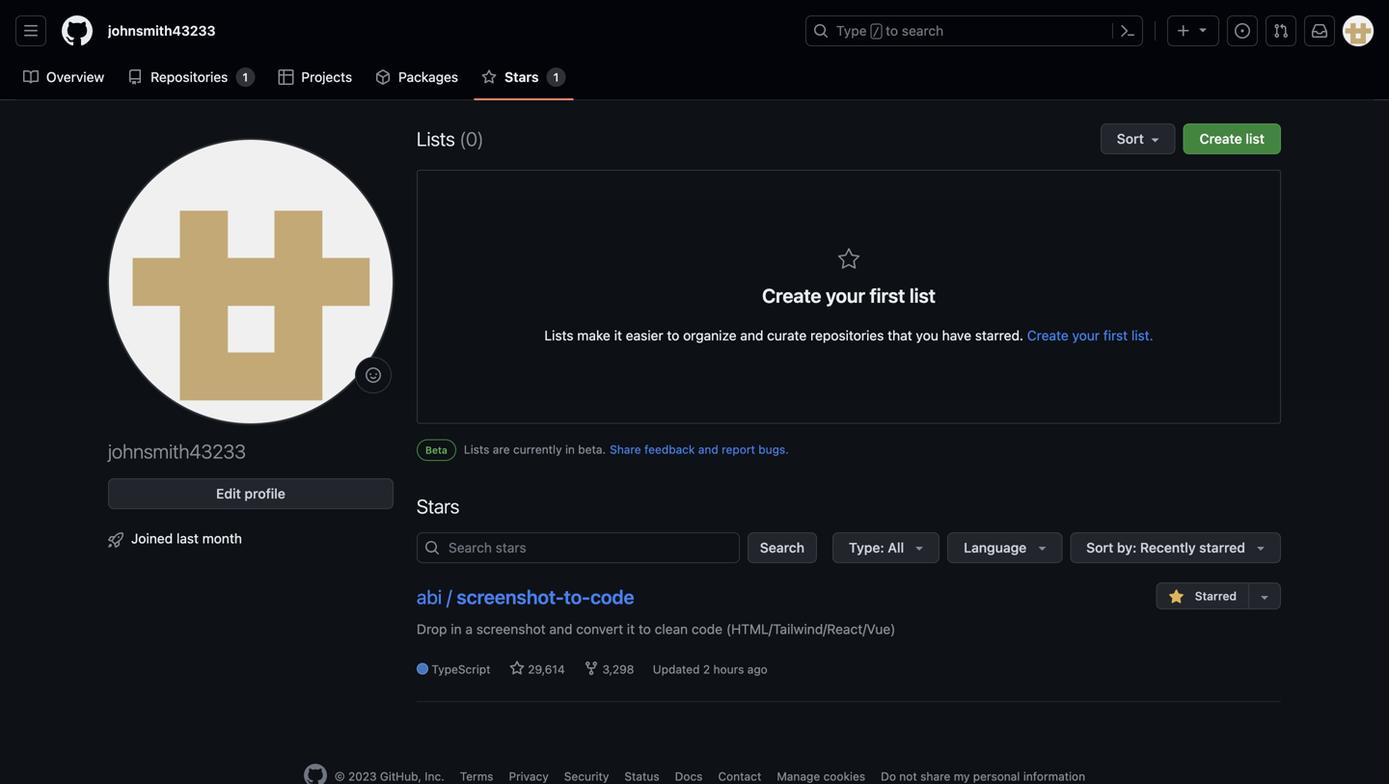 Task type: vqa. For each thing, say whether or not it's contained in the screenshot.
Projects link
yes



Task type: describe. For each thing, give the bounding box(es) containing it.
lists make it easier to organize and curate repositories that you have starred. create your first list.
[[545, 328, 1154, 344]]

3,298
[[599, 663, 638, 676]]

bugs.
[[759, 443, 789, 457]]

package image
[[376, 69, 391, 85]]

0 horizontal spatial and
[[550, 621, 573, 637]]

0 vertical spatial first
[[870, 284, 905, 307]]

a
[[466, 621, 473, 637]]

status
[[625, 770, 660, 784]]

contact
[[718, 770, 762, 784]]

make
[[577, 328, 611, 344]]

you
[[916, 328, 939, 344]]

0 horizontal spatial to
[[639, 621, 651, 637]]

1 vertical spatial your
[[1073, 328, 1100, 344]]

lists for lists make it easier to organize and curate repositories that you have starred.
[[545, 328, 574, 344]]

0 vertical spatial stars
[[505, 69, 539, 85]]

1 horizontal spatial and
[[698, 443, 719, 457]]

change your avatar image
[[108, 139, 394, 425]]

1 vertical spatial code
[[692, 621, 723, 637]]

type: all
[[849, 540, 904, 556]]

convert
[[576, 621, 624, 637]]

hours
[[714, 663, 744, 676]]

last
[[177, 531, 199, 547]]

screenshot
[[477, 621, 546, 637]]

1 horizontal spatial create
[[1028, 328, 1069, 344]]

star image
[[509, 661, 525, 676]]

security link
[[564, 770, 609, 784]]

29,614
[[525, 663, 568, 676]]

search button
[[748, 533, 817, 564]]

month
[[202, 531, 242, 547]]

edit profile button
[[108, 479, 394, 510]]

repo image
[[128, 69, 143, 85]]

overview
[[46, 69, 104, 85]]

0 vertical spatial code
[[591, 586, 635, 608]]

0 vertical spatial to
[[886, 23, 899, 39]]

have
[[942, 328, 972, 344]]

1 vertical spatial it
[[627, 621, 635, 637]]

clean
[[655, 621, 688, 637]]

plus image
[[1176, 23, 1192, 39]]

0 vertical spatial your
[[826, 284, 866, 307]]

not
[[900, 770, 918, 784]]

search
[[760, 540, 805, 556]]

status link
[[625, 770, 660, 784]]

create for create your first list
[[762, 284, 822, 307]]

security
[[564, 770, 609, 784]]

starred.
[[975, 328, 1024, 344]]

sort for sort by: recently starred
[[1087, 540, 1114, 556]]

docs
[[675, 770, 703, 784]]

1 vertical spatial in
[[451, 621, 462, 637]]

1 vertical spatial to
[[667, 328, 680, 344]]

1 johnsmith43233 from the top
[[108, 23, 216, 39]]

packages link
[[368, 63, 466, 92]]

share
[[610, 443, 641, 457]]

sort button
[[1101, 124, 1176, 154]]

contact link
[[718, 770, 762, 784]]

github,
[[380, 770, 422, 784]]

lists are currently in beta. share feedback and report bugs.
[[464, 443, 789, 457]]

search image
[[425, 540, 440, 556]]

to-
[[564, 586, 591, 608]]

recently
[[1141, 540, 1196, 556]]

cookies
[[824, 770, 866, 784]]

feature release label: beta element
[[417, 440, 456, 461]]

triangle down image inside language button
[[1035, 540, 1050, 556]]

(0)
[[460, 127, 484, 150]]

sort for sort
[[1117, 131, 1144, 147]]

type
[[837, 23, 867, 39]]

issue opened image
[[1235, 23, 1251, 39]]

add this repository to a list image
[[1257, 590, 1273, 605]]

information
[[1024, 770, 1086, 784]]

repositories
[[151, 69, 228, 85]]

lists (0)
[[417, 127, 484, 150]]

edit profile
[[216, 486, 286, 502]]

beta.
[[578, 443, 606, 457]]

/ for type
[[873, 25, 880, 39]]

type:
[[849, 540, 885, 556]]

share feedback and report bugs. link
[[610, 441, 789, 459]]

0 vertical spatial triangle down image
[[1196, 22, 1211, 37]]

by:
[[1117, 540, 1137, 556]]

2023
[[348, 770, 377, 784]]

1 horizontal spatial in
[[565, 443, 575, 457]]

0 vertical spatial it
[[614, 328, 622, 344]]

(html/tailwind/react/vue)
[[727, 621, 896, 637]]

create list
[[1200, 131, 1265, 147]]

sort by: recently starred button
[[1071, 533, 1282, 564]]

manage cookies
[[777, 770, 866, 784]]

language
[[964, 540, 1027, 556]]

docs link
[[675, 770, 703, 784]]

curate
[[767, 328, 807, 344]]

projects
[[301, 69, 352, 85]]

starred
[[1192, 590, 1237, 603]]



Task type: locate. For each thing, give the bounding box(es) containing it.
1 vertical spatial homepage image
[[304, 764, 327, 785]]

create
[[1200, 131, 1243, 147], [762, 284, 822, 307], [1028, 328, 1069, 344]]

/ for abi
[[447, 586, 452, 608]]

1 horizontal spatial sort
[[1117, 131, 1144, 147]]

0 horizontal spatial create
[[762, 284, 822, 307]]

1 horizontal spatial homepage image
[[304, 764, 327, 785]]

1 vertical spatial star image
[[838, 248, 861, 271]]

create your first list
[[762, 284, 936, 307]]

0 vertical spatial list
[[1246, 131, 1265, 147]]

triangle down image for sort by: recently starred
[[1254, 540, 1269, 556]]

sort by: recently starred
[[1087, 540, 1246, 556]]

and left curate
[[741, 328, 764, 344]]

0 horizontal spatial triangle down image
[[1035, 540, 1050, 556]]

create your first list. button
[[1028, 326, 1154, 346]]

triangle down image for type: all
[[912, 540, 928, 556]]

ago
[[748, 663, 768, 676]]

starred button
[[1157, 583, 1249, 610]]

1 triangle down image from the left
[[912, 540, 928, 556]]

lists left are
[[464, 443, 490, 457]]

type / to search
[[837, 23, 944, 39]]

list
[[1246, 131, 1265, 147], [910, 284, 936, 307]]

1 horizontal spatial triangle down image
[[1254, 540, 1269, 556]]

stars right packages
[[505, 69, 539, 85]]

drop in a screenshot and convert it to clean code (html/tailwind/react/vue)
[[417, 621, 896, 637]]

code
[[591, 586, 635, 608], [692, 621, 723, 637]]

star image
[[482, 69, 497, 85], [838, 248, 861, 271]]

lists left (0)
[[417, 127, 455, 150]]

manage
[[777, 770, 821, 784]]

are
[[493, 443, 510, 457]]

0 horizontal spatial lists
[[417, 127, 455, 150]]

1 vertical spatial sort
[[1087, 540, 1114, 556]]

sort inside button
[[1087, 540, 1114, 556]]

2 vertical spatial to
[[639, 621, 651, 637]]

homepage image
[[62, 15, 93, 46], [304, 764, 327, 785]]

do not share my personal information button
[[881, 768, 1086, 785]]

in left beta.
[[565, 443, 575, 457]]

2 johnsmith43233 from the top
[[108, 440, 246, 463]]

edit
[[216, 486, 241, 502]]

1 vertical spatial johnsmith43233
[[108, 440, 246, 463]]

list.
[[1132, 328, 1154, 344]]

table image
[[278, 69, 294, 85]]

first left list.
[[1104, 328, 1128, 344]]

0 vertical spatial /
[[873, 25, 880, 39]]

lists for lists
[[417, 127, 455, 150]]

to right "easier" on the left of page
[[667, 328, 680, 344]]

1 vertical spatial list
[[910, 284, 936, 307]]

command palette image
[[1120, 23, 1136, 39]]

0 vertical spatial homepage image
[[62, 15, 93, 46]]

triangle down image inside "sort by: recently starred" button
[[1254, 540, 1269, 556]]

2 vertical spatial and
[[550, 621, 573, 637]]

stars
[[505, 69, 539, 85], [417, 495, 460, 518]]

0 horizontal spatial homepage image
[[62, 15, 93, 46]]

that
[[888, 328, 913, 344]]

0 horizontal spatial it
[[614, 328, 622, 344]]

create right starred.
[[1028, 328, 1069, 344]]

johnsmith43233 up the edit on the left of page
[[108, 440, 246, 463]]

1 horizontal spatial stars
[[505, 69, 539, 85]]

to left clean
[[639, 621, 651, 637]]

0 vertical spatial johnsmith43233
[[108, 23, 216, 39]]

2 1 from the left
[[554, 70, 559, 84]]

do
[[881, 770, 896, 784]]

© 2023 github, inc.
[[335, 770, 445, 784]]

it
[[614, 328, 622, 344], [627, 621, 635, 637]]

1 vertical spatial stars
[[417, 495, 460, 518]]

0 vertical spatial in
[[565, 443, 575, 457]]

1 horizontal spatial triangle down image
[[1196, 22, 1211, 37]]

first up that
[[870, 284, 905, 307]]

inc.
[[425, 770, 445, 784]]

all
[[888, 540, 904, 556]]

/
[[873, 25, 880, 39], [447, 586, 452, 608]]

1 vertical spatial lists
[[545, 328, 574, 344]]

personal
[[974, 770, 1021, 784]]

homepage image up overview
[[62, 15, 93, 46]]

©
[[335, 770, 345, 784]]

starred
[[1200, 540, 1246, 556]]

2 horizontal spatial to
[[886, 23, 899, 39]]

stars up search "icon" at the bottom left of the page
[[417, 495, 460, 518]]

create inside create list 'button'
[[1200, 131, 1243, 147]]

to left search at the top of the page
[[886, 23, 899, 39]]

triangle down image inside type: all button
[[912, 540, 928, 556]]

report
[[722, 443, 756, 457]]

triangle down image
[[1196, 22, 1211, 37], [1035, 540, 1050, 556]]

create list button
[[1184, 124, 1282, 154]]

0 vertical spatial lists
[[417, 127, 455, 150]]

terms
[[460, 770, 494, 784]]

johnsmith43233 up repo 'image'
[[108, 23, 216, 39]]

/ right abi
[[447, 586, 452, 608]]

0 horizontal spatial star image
[[482, 69, 497, 85]]

typescript
[[432, 663, 491, 676]]

star image right packages
[[482, 69, 497, 85]]

1 for repositories
[[243, 70, 248, 84]]

code up convert
[[591, 586, 635, 608]]

1 horizontal spatial your
[[1073, 328, 1100, 344]]

manage cookies button
[[777, 768, 866, 785]]

overview link
[[15, 63, 112, 92]]

1 vertical spatial create
[[762, 284, 822, 307]]

star fill image
[[1169, 590, 1185, 605]]

1 horizontal spatial code
[[692, 621, 723, 637]]

0 horizontal spatial triangle down image
[[912, 540, 928, 556]]

joined last month
[[131, 531, 242, 547]]

2 horizontal spatial and
[[741, 328, 764, 344]]

terms link
[[460, 770, 494, 784]]

it right convert
[[627, 621, 635, 637]]

1 horizontal spatial star image
[[838, 248, 861, 271]]

smiley image
[[366, 368, 381, 383]]

abi / screenshot-to-code
[[417, 586, 635, 608]]

and down to-
[[550, 621, 573, 637]]

joined
[[131, 531, 173, 547]]

0 horizontal spatial list
[[910, 284, 936, 307]]

0 vertical spatial create
[[1200, 131, 1243, 147]]

star image for stars
[[482, 69, 497, 85]]

drop
[[417, 621, 447, 637]]

0 horizontal spatial 1
[[243, 70, 248, 84]]

in left a at the bottom
[[451, 621, 462, 637]]

homepage image left ©
[[304, 764, 327, 785]]

notifications image
[[1312, 23, 1328, 39]]

git pull request image
[[1274, 23, 1289, 39]]

star image for create your first list
[[838, 248, 861, 271]]

0 horizontal spatial /
[[447, 586, 452, 608]]

abi
[[417, 586, 442, 608]]

johnsmith43233
[[108, 23, 216, 39], [108, 440, 246, 463]]

privacy
[[509, 770, 549, 784]]

0 horizontal spatial your
[[826, 284, 866, 307]]

packages
[[399, 69, 458, 85]]

triangle down image right language
[[1035, 540, 1050, 556]]

2
[[703, 663, 710, 676]]

2 horizontal spatial lists
[[545, 328, 574, 344]]

2 horizontal spatial create
[[1200, 131, 1243, 147]]

currently
[[513, 443, 562, 457]]

screenshot-
[[457, 586, 564, 608]]

my
[[954, 770, 970, 784]]

do not share my personal information
[[881, 770, 1086, 784]]

29,614 link
[[509, 661, 568, 676]]

1
[[243, 70, 248, 84], [554, 70, 559, 84]]

johnsmith43233 link
[[100, 15, 223, 46]]

lists left make
[[545, 328, 574, 344]]

0 vertical spatial sort
[[1117, 131, 1144, 147]]

sort
[[1117, 131, 1144, 147], [1087, 540, 1114, 556]]

0 horizontal spatial sort
[[1087, 540, 1114, 556]]

your left list.
[[1073, 328, 1100, 344]]

1 vertical spatial /
[[447, 586, 452, 608]]

2 vertical spatial lists
[[464, 443, 490, 457]]

and left report
[[698, 443, 719, 457]]

projects link
[[271, 63, 360, 92]]

updated
[[653, 663, 700, 676]]

2 vertical spatial create
[[1028, 328, 1069, 344]]

beta
[[426, 445, 448, 456]]

1 vertical spatial triangle down image
[[1035, 540, 1050, 556]]

/ right type
[[873, 25, 880, 39]]

triangle down image right plus icon at right
[[1196, 22, 1211, 37]]

/ inside type / to search
[[873, 25, 880, 39]]

fork image
[[584, 661, 599, 676]]

type: all button
[[833, 533, 940, 564]]

0 horizontal spatial first
[[870, 284, 905, 307]]

1 horizontal spatial list
[[1246, 131, 1265, 147]]

Search stars search field
[[417, 533, 740, 564]]

triangle down image
[[912, 540, 928, 556], [1254, 540, 1269, 556]]

list inside 'button'
[[1246, 131, 1265, 147]]

first
[[870, 284, 905, 307], [1104, 328, 1128, 344]]

search
[[902, 23, 944, 39]]

1 horizontal spatial /
[[873, 25, 880, 39]]

triangle down image right starred
[[1254, 540, 1269, 556]]

profile
[[245, 486, 286, 502]]

0 vertical spatial and
[[741, 328, 764, 344]]

star image up create your first list
[[838, 248, 861, 271]]

rocket image
[[108, 533, 124, 548]]

code right clean
[[692, 621, 723, 637]]

it right make
[[614, 328, 622, 344]]

3,298 link
[[584, 661, 638, 676]]

create for create list
[[1200, 131, 1243, 147]]

1 vertical spatial and
[[698, 443, 719, 457]]

1 for stars
[[554, 70, 559, 84]]

1 horizontal spatial first
[[1104, 328, 1128, 344]]

1 horizontal spatial lists
[[464, 443, 490, 457]]

feedback
[[645, 443, 695, 457]]

1 horizontal spatial it
[[627, 621, 635, 637]]

create up curate
[[762, 284, 822, 307]]

book image
[[23, 69, 39, 85]]

your up 'repositories'
[[826, 284, 866, 307]]

organize
[[683, 328, 737, 344]]

0 horizontal spatial stars
[[417, 495, 460, 518]]

create right sort popup button
[[1200, 131, 1243, 147]]

share
[[921, 770, 951, 784]]

1 horizontal spatial to
[[667, 328, 680, 344]]

sort inside popup button
[[1117, 131, 1144, 147]]

0 vertical spatial star image
[[482, 69, 497, 85]]

1 1 from the left
[[243, 70, 248, 84]]

1 vertical spatial first
[[1104, 328, 1128, 344]]

2 triangle down image from the left
[[1254, 540, 1269, 556]]

0 horizontal spatial code
[[591, 586, 635, 608]]

triangle down image right all
[[912, 540, 928, 556]]

0 horizontal spatial in
[[451, 621, 462, 637]]

1 horizontal spatial 1
[[554, 70, 559, 84]]

language button
[[948, 533, 1063, 564]]

privacy link
[[509, 770, 549, 784]]

repositories
[[811, 328, 884, 344]]



